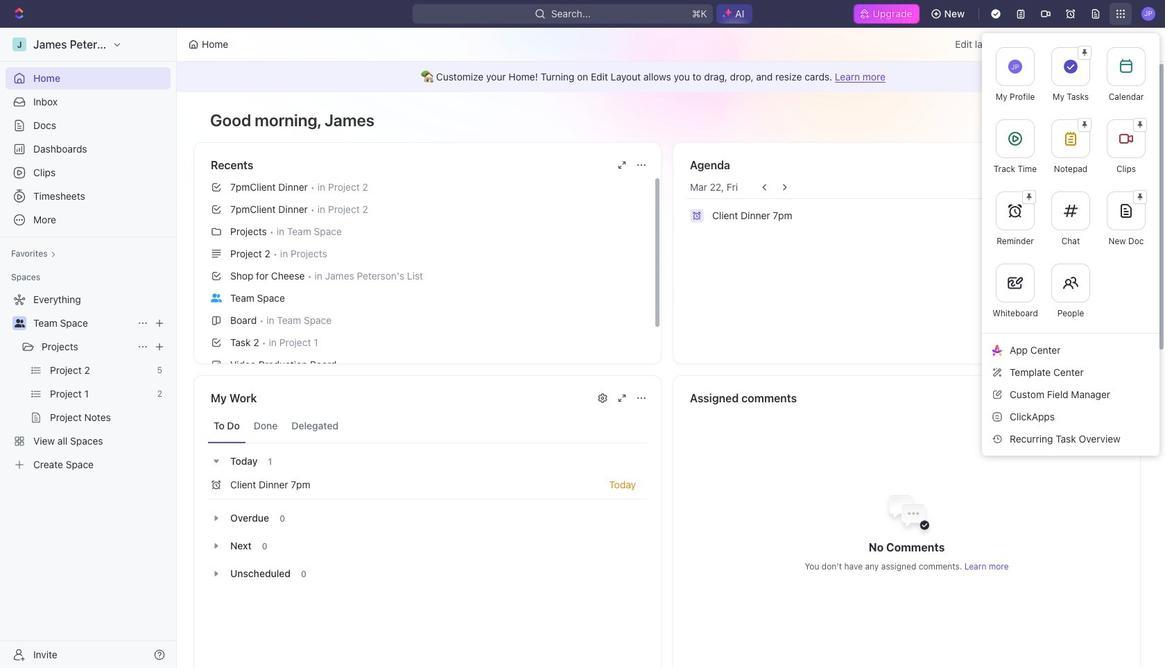 Task type: locate. For each thing, give the bounding box(es) containing it.
tree inside sidebar "navigation"
[[6, 289, 171, 476]]

0 horizontal spatial user group image
[[14, 319, 25, 327]]

sidebar navigation
[[0, 28, 177, 668]]

alert
[[177, 62, 1158, 92]]

tab list
[[208, 409, 647, 443]]

1 vertical spatial user group image
[[14, 319, 25, 327]]

tree
[[6, 289, 171, 476]]

0 vertical spatial user group image
[[211, 293, 222, 302]]

user group image
[[211, 293, 222, 302], [14, 319, 25, 327]]



Task type: describe. For each thing, give the bounding box(es) containing it.
1 horizontal spatial user group image
[[211, 293, 222, 302]]

user group image inside sidebar "navigation"
[[14, 319, 25, 327]]



Task type: vqa. For each thing, say whether or not it's contained in the screenshot.
'alert'
yes



